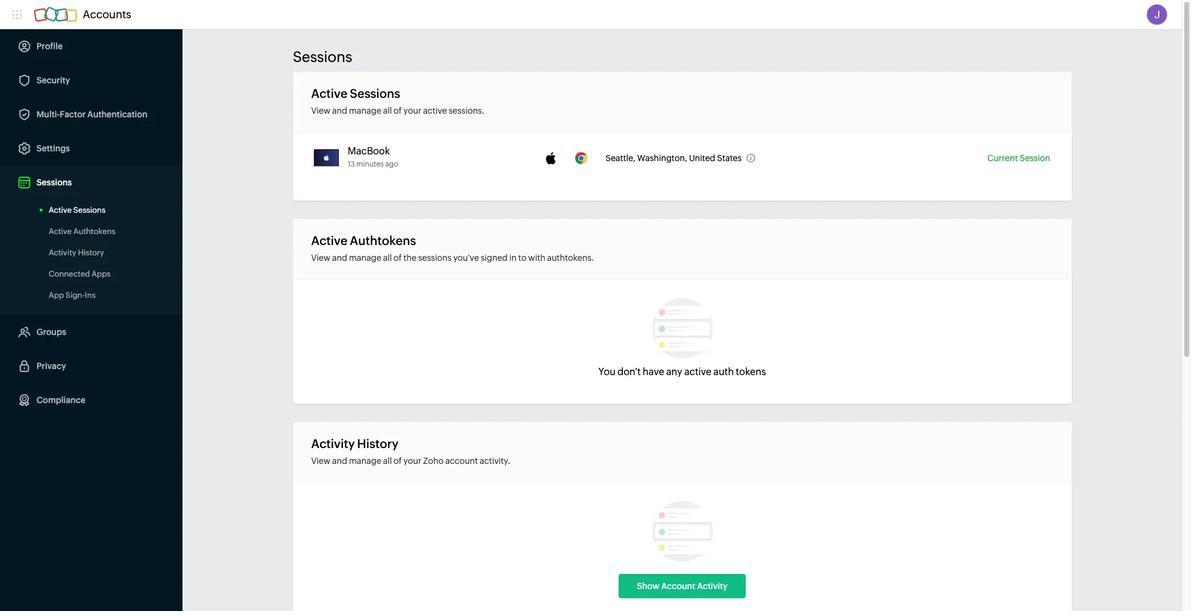 Task type: describe. For each thing, give the bounding box(es) containing it.
sessions.
[[449, 106, 484, 116]]

ago
[[385, 160, 398, 169]]

sessions inside active sessions view and manage all of your active sessions.
[[350, 86, 400, 100]]

privacy
[[36, 361, 66, 371]]

active for active sessions view and manage all of your active sessions.
[[311, 86, 348, 100]]

active authtokens
[[49, 227, 115, 236]]

and for authtokens
[[332, 253, 347, 263]]

active for active authtokens view and manage all of the sessions you've signed in to with authtokens.
[[311, 234, 348, 248]]

groups
[[36, 327, 66, 337]]

accounts
[[83, 8, 131, 21]]

all for authtokens
[[383, 253, 392, 263]]

active authtokens view and manage all of the sessions you've signed in to with authtokens.
[[311, 234, 594, 263]]

washington,
[[637, 153, 687, 163]]

with
[[528, 253, 545, 263]]

activity.
[[480, 456, 510, 466]]

multi-
[[36, 109, 60, 119]]

activity history view and manage all of your zoho account activity.
[[311, 437, 510, 466]]

all for sessions
[[383, 106, 392, 116]]

multi-factor authentication
[[36, 109, 147, 119]]

zoho
[[423, 456, 444, 466]]

and for history
[[332, 456, 347, 466]]

authtokens for active authtokens view and manage all of the sessions you've signed in to with authtokens.
[[350, 234, 416, 248]]

factor
[[60, 109, 86, 119]]

view for activity history
[[311, 456, 330, 466]]

connected
[[49, 269, 90, 279]]

manage for sessions
[[349, 106, 381, 116]]

active for active authtokens
[[49, 227, 72, 236]]

macbook
[[348, 145, 390, 157]]

info image
[[747, 154, 755, 162]]

and for sessions
[[332, 106, 347, 116]]

view for active sessions
[[311, 106, 330, 116]]

united
[[689, 153, 715, 163]]

of for history
[[394, 456, 402, 466]]

states
[[717, 153, 742, 163]]

of for sessions
[[394, 106, 402, 116]]

session
[[1020, 153, 1050, 163]]

13
[[348, 160, 355, 169]]

you don't have any active auth tokens
[[598, 366, 766, 378]]

minutes
[[356, 160, 384, 169]]

your for history
[[404, 456, 421, 466]]



Task type: vqa. For each thing, say whether or not it's contained in the screenshot.
manage to the top
yes



Task type: locate. For each thing, give the bounding box(es) containing it.
3 view from the top
[[311, 456, 330, 466]]

account
[[661, 582, 695, 591]]

don't
[[617, 366, 641, 378]]

your left zoho
[[404, 456, 421, 466]]

2 view from the top
[[311, 253, 330, 263]]

history for activity history view and manage all of your zoho account activity.
[[357, 437, 399, 451]]

show account activity
[[637, 582, 728, 591]]

all for history
[[383, 456, 392, 466]]

3 all from the top
[[383, 456, 392, 466]]

in
[[509, 253, 517, 263]]

all inside activity history view and manage all of your zoho account activity.
[[383, 456, 392, 466]]

1 vertical spatial of
[[394, 253, 402, 263]]

to
[[518, 253, 527, 263]]

app sign-ins
[[49, 291, 96, 300]]

of inside active authtokens view and manage all of the sessions you've signed in to with authtokens.
[[394, 253, 402, 263]]

all left "the"
[[383, 253, 392, 263]]

show account activity button
[[619, 574, 746, 599]]

your inside activity history view and manage all of your zoho account activity.
[[404, 456, 421, 466]]

2 vertical spatial and
[[332, 456, 347, 466]]

activity history
[[49, 248, 104, 257]]

2 all from the top
[[383, 253, 392, 263]]

0 vertical spatial view
[[311, 106, 330, 116]]

0 vertical spatial history
[[78, 248, 104, 257]]

0 vertical spatial and
[[332, 106, 347, 116]]

sign-
[[66, 291, 85, 300]]

view inside active authtokens view and manage all of the sessions you've signed in to with authtokens.
[[311, 253, 330, 263]]

0 vertical spatial active
[[423, 106, 447, 116]]

0 horizontal spatial authtokens
[[73, 227, 115, 236]]

account
[[445, 456, 478, 466]]

all
[[383, 106, 392, 116], [383, 253, 392, 263], [383, 456, 392, 466]]

history inside activity history view and manage all of your zoho account activity.
[[357, 437, 399, 451]]

app
[[49, 291, 64, 300]]

of for authtokens
[[394, 253, 402, 263]]

of
[[394, 106, 402, 116], [394, 253, 402, 263], [394, 456, 402, 466]]

2 vertical spatial view
[[311, 456, 330, 466]]

active inside active authtokens view and manage all of the sessions you've signed in to with authtokens.
[[311, 234, 348, 248]]

authtokens
[[73, 227, 115, 236], [350, 234, 416, 248]]

authtokens.
[[547, 253, 594, 263]]

1 vertical spatial history
[[357, 437, 399, 451]]

any
[[666, 366, 682, 378]]

1 vertical spatial all
[[383, 253, 392, 263]]

2 vertical spatial all
[[383, 456, 392, 466]]

activity inside activity history view and manage all of your zoho account activity.
[[311, 437, 355, 451]]

active inside active sessions view and manage all of your active sessions.
[[423, 106, 447, 116]]

of left "the"
[[394, 253, 402, 263]]

current
[[987, 153, 1018, 163]]

profile
[[36, 41, 63, 51]]

2 horizontal spatial activity
[[697, 582, 728, 591]]

active
[[423, 106, 447, 116], [684, 366, 711, 378]]

0 vertical spatial manage
[[349, 106, 381, 116]]

all inside active authtokens view and manage all of the sessions you've signed in to with authtokens.
[[383, 253, 392, 263]]

view
[[311, 106, 330, 116], [311, 253, 330, 263], [311, 456, 330, 466]]

activity inside button
[[697, 582, 728, 591]]

3 and from the top
[[332, 456, 347, 466]]

1 and from the top
[[332, 106, 347, 116]]

active inside active sessions view and manage all of your active sessions.
[[311, 86, 348, 100]]

activity for activity history
[[49, 248, 76, 257]]

of inside activity history view and manage all of your zoho account activity.
[[394, 456, 402, 466]]

1 vertical spatial your
[[404, 456, 421, 466]]

2 vertical spatial manage
[[349, 456, 381, 466]]

view for active authtokens
[[311, 253, 330, 263]]

authtokens down active sessions
[[73, 227, 115, 236]]

active for active sessions
[[49, 206, 72, 215]]

show
[[637, 582, 660, 591]]

history for activity history
[[78, 248, 104, 257]]

sessions
[[418, 253, 452, 263]]

auth
[[713, 366, 734, 378]]

connected apps
[[49, 269, 111, 279]]

1 of from the top
[[394, 106, 402, 116]]

authtokens up "the"
[[350, 234, 416, 248]]

activity for activity history view and manage all of your zoho account activity.
[[311, 437, 355, 451]]

you
[[598, 366, 615, 378]]

of inside active sessions view and manage all of your active sessions.
[[394, 106, 402, 116]]

of left zoho
[[394, 456, 402, 466]]

1 manage from the top
[[349, 106, 381, 116]]

current session
[[987, 153, 1050, 163]]

your left sessions.
[[404, 106, 421, 116]]

active
[[311, 86, 348, 100], [49, 206, 72, 215], [49, 227, 72, 236], [311, 234, 348, 248]]

and inside activity history view and manage all of your zoho account activity.
[[332, 456, 347, 466]]

os_osx image
[[545, 152, 557, 164]]

active sessions
[[49, 206, 105, 215]]

3 of from the top
[[394, 456, 402, 466]]

1 horizontal spatial activity
[[311, 437, 355, 451]]

view inside active sessions view and manage all of your active sessions.
[[311, 106, 330, 116]]

active right the "any"
[[684, 366, 711, 378]]

1 horizontal spatial active
[[684, 366, 711, 378]]

1 vertical spatial active
[[684, 366, 711, 378]]

all up macbook
[[383, 106, 392, 116]]

manage
[[349, 106, 381, 116], [349, 253, 381, 263], [349, 456, 381, 466]]

manage inside activity history view and manage all of your zoho account activity.
[[349, 456, 381, 466]]

1 vertical spatial and
[[332, 253, 347, 263]]

have
[[643, 366, 664, 378]]

1 vertical spatial manage
[[349, 253, 381, 263]]

0 horizontal spatial activity
[[49, 248, 76, 257]]

and
[[332, 106, 347, 116], [332, 253, 347, 263], [332, 456, 347, 466]]

your inside active sessions view and manage all of your active sessions.
[[404, 106, 421, 116]]

view inside activity history view and manage all of your zoho account activity.
[[311, 456, 330, 466]]

tokens
[[736, 366, 766, 378]]

the
[[404, 253, 416, 263]]

2 manage from the top
[[349, 253, 381, 263]]

manage for authtokens
[[349, 253, 381, 263]]

ins
[[85, 291, 96, 300]]

signed
[[481, 253, 508, 263]]

1 all from the top
[[383, 106, 392, 116]]

you've
[[453, 253, 479, 263]]

macbook 13 minutes ago
[[348, 145, 398, 169]]

apps
[[92, 269, 111, 279]]

all left zoho
[[383, 456, 392, 466]]

manage inside active sessions view and manage all of your active sessions.
[[349, 106, 381, 116]]

and inside active authtokens view and manage all of the sessions you've signed in to with authtokens.
[[332, 253, 347, 263]]

manage for history
[[349, 456, 381, 466]]

of up macbook 13 minutes ago
[[394, 106, 402, 116]]

activity
[[49, 248, 76, 257], [311, 437, 355, 451], [697, 582, 728, 591]]

manage inside active authtokens view and manage all of the sessions you've signed in to with authtokens.
[[349, 253, 381, 263]]

1 your from the top
[[404, 106, 421, 116]]

1 horizontal spatial history
[[357, 437, 399, 451]]

and inside active sessions view and manage all of your active sessions.
[[332, 106, 347, 116]]

2 of from the top
[[394, 253, 402, 263]]

0 vertical spatial your
[[404, 106, 421, 116]]

1 view from the top
[[311, 106, 330, 116]]

0 horizontal spatial active
[[423, 106, 447, 116]]

0 vertical spatial activity
[[49, 248, 76, 257]]

1 vertical spatial view
[[311, 253, 330, 263]]

active sessions view and manage all of your active sessions.
[[311, 86, 484, 116]]

your
[[404, 106, 421, 116], [404, 456, 421, 466]]

authtokens inside active authtokens view and manage all of the sessions you've signed in to with authtokens.
[[350, 234, 416, 248]]

2 vertical spatial of
[[394, 456, 402, 466]]

2 and from the top
[[332, 253, 347, 263]]

3 manage from the top
[[349, 456, 381, 466]]

1 horizontal spatial authtokens
[[350, 234, 416, 248]]

settings
[[36, 144, 70, 153]]

seattle, washington, united states
[[606, 153, 742, 163]]

2 your from the top
[[404, 456, 421, 466]]

0 horizontal spatial history
[[78, 248, 104, 257]]

all inside active sessions view and manage all of your active sessions.
[[383, 106, 392, 116]]

compliance
[[36, 395, 85, 405]]

security
[[36, 75, 70, 85]]

2 vertical spatial activity
[[697, 582, 728, 591]]

seattle,
[[606, 153, 636, 163]]

0 vertical spatial all
[[383, 106, 392, 116]]

sessions
[[293, 49, 352, 65], [350, 86, 400, 100], [36, 178, 72, 187], [73, 206, 105, 215]]

0 vertical spatial of
[[394, 106, 402, 116]]

your for sessions
[[404, 106, 421, 116]]

active left sessions.
[[423, 106, 447, 116]]

authtokens for active authtokens
[[73, 227, 115, 236]]

history
[[78, 248, 104, 257], [357, 437, 399, 451]]

1 vertical spatial activity
[[311, 437, 355, 451]]

authentication
[[87, 109, 147, 119]]



